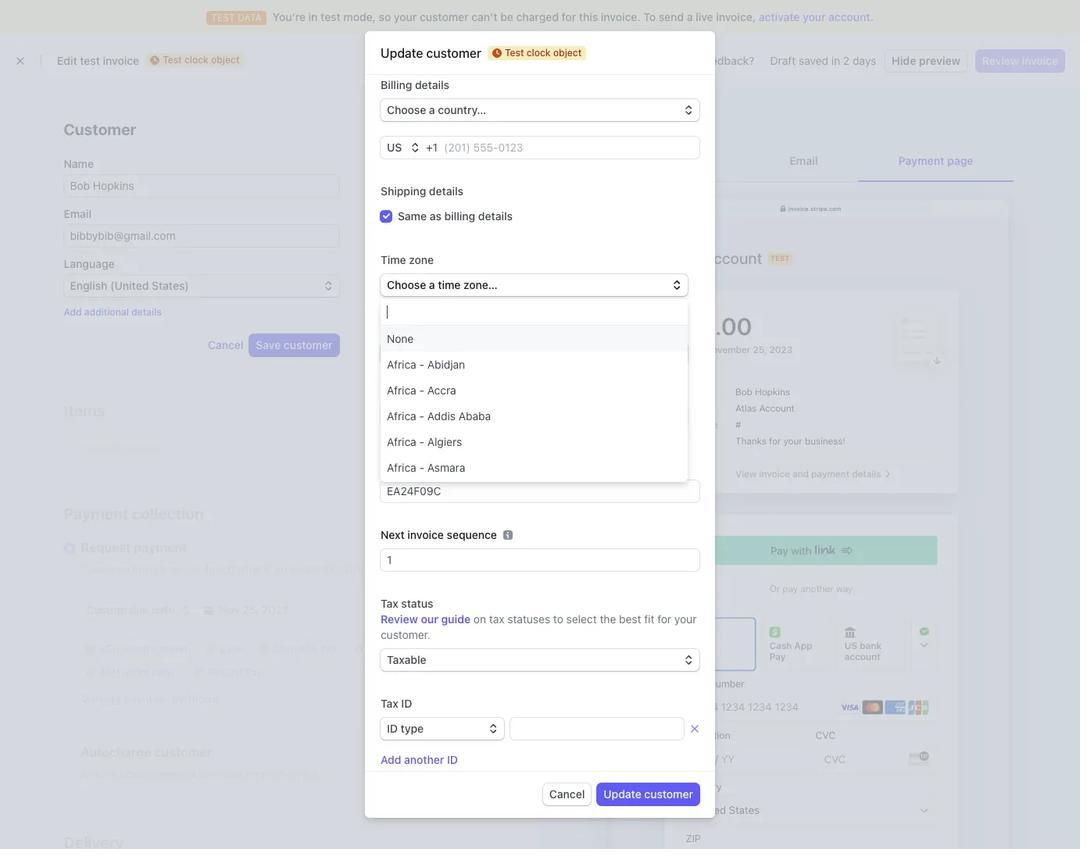 Task type: vqa. For each thing, say whether or not it's contained in the screenshot.
Draft saved in 2 days
yes



Task type: locate. For each thing, give the bounding box(es) containing it.
id up id type
[[401, 697, 412, 711]]

on left 'file'
[[287, 768, 300, 781]]

0 vertical spatial add
[[64, 307, 82, 318]]

invoice pdf
[[648, 154, 709, 167]]

1 vertical spatial invoice
[[381, 460, 417, 473]]

0 horizontal spatial object
[[211, 54, 240, 66]]

payment down ach direct debit
[[124, 693, 169, 706]]

africa for africa - addis ababa
[[387, 410, 417, 423]]

africa left prefix
[[387, 461, 417, 475]]

test
[[321, 10, 341, 23], [80, 54, 100, 67]]

invoice down africa - algiers
[[381, 460, 417, 473]]

svg image
[[181, 606, 190, 615], [204, 606, 213, 615]]

custom
[[86, 604, 127, 617]]

object for edit test invoice
[[211, 54, 240, 66]]

request
[[81, 541, 131, 555]]

0 vertical spatial invoice
[[648, 154, 685, 167]]

0 vertical spatial cancel
[[208, 339, 244, 352]]

draft saved in 2 days
[[771, 54, 877, 67]]

0 vertical spatial payment
[[899, 154, 945, 167]]

svg image inside nov 25, 2023 button
[[204, 606, 213, 615]]

update inside button
[[604, 788, 642, 801]]

invoice
[[648, 154, 685, 167], [381, 460, 417, 473]]

1 svg image from the left
[[181, 606, 190, 615]]

0 horizontal spatial test
[[163, 54, 182, 66]]

a right charge
[[190, 768, 196, 781]]

test
[[505, 47, 524, 59], [163, 54, 182, 66]]

your inside on tax statuses to select the best fit for your customer.
[[675, 613, 697, 626]]

1 horizontal spatial update customer
[[604, 788, 694, 801]]

payment left page
[[899, 154, 945, 167]]

your right the fit
[[675, 613, 697, 626]]

ach right remove ach credit transfer 'icon'
[[100, 644, 120, 655]]

1 vertical spatial pay
[[246, 667, 262, 679]]

update customer
[[381, 46, 482, 60], [604, 788, 694, 801]]

invoice.
[[601, 10, 641, 23]]

2 ach from the top
[[100, 667, 120, 679]]

to
[[644, 10, 656, 23]]

africa for africa - algiers
[[387, 436, 417, 449]]

a inside the autocharge customer automatically charge a payment method on file
[[190, 768, 196, 781]]

0 horizontal spatial id
[[387, 722, 398, 736]]

invoice.stripe.com
[[789, 205, 841, 212]]

1 horizontal spatial cancel
[[550, 788, 585, 801]]

1 vertical spatial id
[[387, 722, 398, 736]]

id type button
[[381, 719, 504, 740]]

tab list
[[608, 141, 1014, 182]]

payment for payment page
[[899, 154, 945, 167]]

country…
[[438, 103, 487, 117]]

0 horizontal spatial cancel
[[208, 339, 244, 352]]

send
[[659, 10, 684, 23]]

0 vertical spatial id
[[401, 697, 412, 711]]

review right preview
[[983, 54, 1019, 67]]

1 vertical spatial cancel button
[[543, 784, 591, 806]]

africa for africa - abidjan
[[387, 358, 417, 371]]

id left type
[[387, 722, 398, 736]]

object
[[554, 47, 582, 59], [211, 54, 240, 66]]

1 horizontal spatial svg image
[[204, 606, 213, 615]]

0 horizontal spatial in
[[309, 10, 318, 23]]

1 vertical spatial email
[[64, 207, 92, 220]]

- left algiers
[[420, 436, 425, 449]]

0 vertical spatial update customer
[[381, 46, 482, 60]]

autocharge customer automatically charge a payment method on file
[[81, 746, 318, 781]]

- left accra
[[420, 384, 425, 397]]

1 horizontal spatial clock
[[527, 47, 551, 59]]

ach
[[100, 644, 120, 655], [100, 667, 120, 679]]

currency
[[381, 383, 428, 396]]

0 horizontal spatial email
[[64, 207, 92, 220]]

add additional details button
[[64, 307, 162, 319]]

manage payment methods
[[80, 693, 218, 706]]

saved
[[799, 54, 829, 67]]

1 vertical spatial ach
[[100, 667, 120, 679]]

payment
[[134, 541, 187, 555], [228, 563, 271, 576], [124, 693, 169, 706], [199, 768, 243, 781]]

- for abidjan
[[420, 358, 425, 371]]

invoice left pdf
[[648, 154, 685, 167]]

1 choose from the top
[[387, 103, 426, 117]]

a left country…
[[429, 103, 435, 117]]

- for algiers
[[420, 436, 425, 449]]

0 horizontal spatial review
[[381, 613, 418, 626]]

add left additional
[[64, 307, 82, 318]]

2 choose from the top
[[387, 278, 426, 292]]

on left tax
[[474, 613, 486, 626]]

cancel button for update customer
[[543, 784, 591, 806]]

email down the name at the top left of the page
[[64, 207, 92, 220]]

toolbar
[[80, 640, 477, 683]]

1 horizontal spatial in
[[832, 54, 841, 67]]

for left this
[[562, 10, 576, 23]]

same
[[398, 210, 427, 223]]

details inside button
[[132, 307, 162, 318]]

0 horizontal spatial test
[[80, 54, 100, 67]]

1 horizontal spatial your
[[675, 613, 697, 626]]

none
[[387, 332, 414, 346]]

email up invoice.stripe.com
[[790, 154, 818, 167]]

1 - from the top
[[420, 358, 425, 371]]

on inside on tax statuses to select the best fit for your customer.
[[474, 613, 486, 626]]

25,
[[243, 604, 259, 617]]

invoice for invoice prefix
[[381, 460, 417, 473]]

1 vertical spatial review
[[381, 613, 418, 626]]

1 horizontal spatial invoice
[[648, 154, 685, 167]]

africa - abidjan
[[387, 358, 465, 371]]

customer
[[420, 10, 469, 23], [427, 46, 482, 60], [284, 339, 333, 352], [154, 746, 212, 760], [645, 788, 694, 801]]

0 vertical spatial on
[[274, 563, 287, 576]]

pdf
[[688, 154, 709, 167]]

asmara
[[428, 461, 466, 475]]

cash app pay
[[273, 644, 337, 655]]

choose for choose a time zone…
[[387, 278, 426, 292]]

svg image inside custom due date popup button
[[181, 606, 190, 615]]

toolbar containing ach credit transfer
[[80, 640, 477, 683]]

0 horizontal spatial cancel button
[[208, 338, 244, 353]]

on
[[274, 563, 287, 576], [474, 613, 486, 626], [287, 768, 300, 781]]

clock
[[527, 47, 551, 59], [184, 54, 209, 66]]

tab list containing invoice pdf
[[608, 141, 1014, 182]]

1 horizontal spatial object
[[554, 47, 582, 59]]

name
[[64, 157, 94, 170]]

1 vertical spatial on
[[474, 613, 486, 626]]

0 horizontal spatial invoice
[[381, 460, 417, 473]]

choose
[[387, 103, 426, 117], [387, 278, 426, 292]]

details right additional
[[132, 307, 162, 318]]

billing details
[[381, 78, 450, 91]]

0 horizontal spatial test clock object
[[163, 54, 240, 66]]

fit
[[644, 613, 655, 626]]

pay
[[320, 644, 337, 655], [246, 667, 262, 679]]

manage
[[80, 693, 121, 706]]

0 vertical spatial email
[[790, 154, 818, 167]]

None field
[[381, 299, 688, 326]]

5 - from the top
[[420, 461, 425, 475]]

choose a country… button
[[381, 99, 700, 121]]

1 horizontal spatial review
[[983, 54, 1019, 67]]

1 vertical spatial add
[[381, 754, 401, 767]]

payment left method
[[199, 768, 243, 781]]

on left specific
[[274, 563, 287, 576]]

2 - from the top
[[420, 384, 425, 397]]

edit
[[57, 54, 77, 67]]

- left addis
[[420, 410, 425, 423]]

custom due date button
[[80, 600, 197, 622]]

0 vertical spatial choose
[[387, 103, 426, 117]]

prefix
[[420, 460, 450, 473]]

0 horizontal spatial payment
[[64, 505, 129, 523]]

in left 2
[[832, 54, 841, 67]]

invoice
[[103, 54, 139, 67], [1022, 54, 1059, 67], [408, 529, 444, 542], [133, 563, 168, 576]]

0 horizontal spatial add
[[64, 307, 82, 318]]

choose a time zone…
[[387, 278, 498, 292]]

to
[[554, 613, 564, 626]]

- left 'asmara'
[[420, 461, 425, 475]]

tax up id type
[[381, 697, 399, 711]]

update
[[381, 46, 423, 60], [604, 788, 642, 801]]

review our guide
[[381, 613, 471, 626]]

in right you're
[[309, 10, 318, 23]]

1 horizontal spatial test
[[321, 10, 341, 23]]

language up additional
[[64, 257, 115, 271]]

id right another
[[447, 754, 458, 767]]

review inside button
[[983, 54, 1019, 67]]

- for asmara
[[420, 461, 425, 475]]

test right edit
[[80, 54, 100, 67]]

1 vertical spatial date
[[152, 604, 175, 617]]

- for addis
[[420, 410, 425, 423]]

0 horizontal spatial date
[[152, 604, 175, 617]]

1 horizontal spatial add
[[381, 754, 401, 767]]

2 svg image from the left
[[204, 606, 213, 615]]

1 vertical spatial payment
[[64, 505, 129, 523]]

4 - from the top
[[420, 436, 425, 449]]

1 vertical spatial update customer
[[604, 788, 694, 801]]

test left mode,
[[321, 10, 341, 23]]

choose down billing details
[[387, 103, 426, 117]]

choose down time zone at the left top of the page
[[387, 278, 426, 292]]

1 vertical spatial choose
[[387, 278, 426, 292]]

0 vertical spatial update
[[381, 46, 423, 60]]

payment
[[899, 154, 945, 167], [64, 505, 129, 523]]

1 horizontal spatial payment
[[899, 154, 945, 167]]

add left another
[[381, 754, 401, 767]]

0 horizontal spatial pay
[[246, 667, 262, 679]]

details
[[415, 78, 450, 91], [429, 185, 464, 198], [478, 210, 513, 223], [132, 307, 162, 318]]

2 horizontal spatial id
[[447, 754, 458, 767]]

0 horizontal spatial for
[[562, 10, 576, 23]]

autocharge
[[81, 746, 152, 760]]

review up customer.
[[381, 613, 418, 626]]

edit test invoice
[[57, 54, 139, 67]]

review invoice
[[983, 54, 1059, 67]]

cancel button
[[208, 338, 244, 353], [543, 784, 591, 806]]

invoice inside the request payment create an invoice requesting payment on a specific date
[[133, 563, 168, 576]]

africa up currency
[[387, 358, 417, 371]]

pay down the remove cash app pay icon
[[246, 667, 262, 679]]

1 tax from the top
[[381, 597, 399, 611]]

payment up 25,
[[228, 563, 271, 576]]

Invoice prefix text field
[[381, 481, 700, 503]]

pay right app
[[320, 644, 337, 655]]

1 vertical spatial tax
[[381, 697, 399, 711]]

0 horizontal spatial clock
[[184, 54, 209, 66]]

manage payment methods button
[[80, 692, 218, 708]]

review our guide link
[[381, 613, 471, 626]]

language
[[64, 257, 115, 271], [381, 322, 432, 335]]

1 vertical spatial for
[[658, 613, 672, 626]]

next invoice sequence
[[381, 529, 497, 542]]

date right specific
[[341, 563, 364, 576]]

- left abidjan
[[420, 358, 425, 371]]

1 horizontal spatial email
[[790, 154, 818, 167]]

invoice,
[[716, 10, 756, 23]]

0 vertical spatial for
[[562, 10, 576, 23]]

another
[[404, 754, 444, 767]]

1 horizontal spatial cancel button
[[543, 784, 591, 806]]

time
[[438, 278, 461, 292]]

2 vertical spatial id
[[447, 754, 458, 767]]

svg image up transfer
[[181, 606, 190, 615]]

1 vertical spatial language
[[381, 322, 432, 335]]

account
[[829, 10, 871, 23]]

for right the fit
[[658, 613, 672, 626]]

a left time
[[429, 278, 435, 292]]

africa up the invoice prefix
[[387, 436, 417, 449]]

test clock object
[[505, 47, 582, 59], [163, 54, 240, 66]]

africa down currency
[[387, 410, 417, 423]]

choose inside popup button
[[387, 103, 426, 117]]

remove cash app pay image
[[259, 645, 269, 654]]

0 vertical spatial cancel button
[[208, 338, 244, 353]]

3 africa from the top
[[387, 410, 417, 423]]

0 horizontal spatial language
[[64, 257, 115, 271]]

1 vertical spatial update
[[604, 788, 642, 801]]

africa down africa - abidjan
[[387, 384, 417, 397]]

1 horizontal spatial update
[[604, 788, 642, 801]]

1 africa from the top
[[387, 358, 417, 371]]

africa
[[387, 358, 417, 371], [387, 384, 417, 397], [387, 410, 417, 423], [387, 436, 417, 449], [387, 461, 417, 475]]

1 horizontal spatial test
[[505, 47, 524, 59]]

0 vertical spatial review
[[983, 54, 1019, 67]]

file
[[303, 768, 318, 781]]

feedback? button
[[674, 50, 761, 72]]

review
[[983, 54, 1019, 67], [381, 613, 418, 626]]

you're in test mode, so your customer can't be charged for this invoice. to send a live invoice, activate your account .
[[273, 10, 874, 23]]

3 - from the top
[[420, 410, 425, 423]]

1 horizontal spatial for
[[658, 613, 672, 626]]

0 vertical spatial tax
[[381, 597, 399, 611]]

1 ach from the top
[[100, 644, 120, 655]]

card
[[220, 644, 242, 655]]

days
[[853, 54, 877, 67]]

nov 25, 2023 button
[[197, 600, 295, 622]]

2 vertical spatial on
[[287, 768, 300, 781]]

a left specific
[[290, 563, 296, 576]]

test right "edit test invoice"
[[163, 54, 182, 66]]

language up africa - abidjan
[[381, 322, 432, 335]]

items
[[64, 402, 105, 420]]

details right billing
[[478, 210, 513, 223]]

test down the be
[[505, 47, 524, 59]]

cancel button for save customer
[[208, 338, 244, 353]]

1 horizontal spatial test clock object
[[505, 47, 582, 59]]

date inside popup button
[[152, 604, 175, 617]]

ach right remove ach direct debit icon
[[100, 667, 120, 679]]

your right so
[[394, 10, 417, 23]]

on inside the autocharge customer automatically charge a payment method on file
[[287, 768, 300, 781]]

2 tax from the top
[[381, 697, 399, 711]]

5 africa from the top
[[387, 461, 417, 475]]

your right "activate" at the right of page
[[803, 10, 826, 23]]

0 vertical spatial date
[[341, 563, 364, 576]]

date right "due"
[[152, 604, 175, 617]]

clock for update customer
[[527, 47, 551, 59]]

africa - addis ababa
[[387, 410, 491, 423]]

1 horizontal spatial date
[[341, 563, 364, 576]]

svg image left nov
[[204, 606, 213, 615]]

payment up request
[[64, 505, 129, 523]]

choose inside dropdown button
[[387, 278, 426, 292]]

update customer inside button
[[604, 788, 694, 801]]

on inside the request payment create an invoice requesting payment on a specific date
[[274, 563, 287, 576]]

list box
[[381, 326, 688, 850]]

customer inside the autocharge customer automatically charge a payment method on file
[[154, 746, 212, 760]]

specific
[[299, 563, 338, 576]]

+ 1
[[426, 141, 438, 154]]

2 africa from the top
[[387, 384, 417, 397]]

clock for edit test invoice
[[184, 54, 209, 66]]

0 vertical spatial pay
[[320, 644, 337, 655]]

4 africa from the top
[[387, 436, 417, 449]]

shipping
[[381, 185, 426, 198]]

0 horizontal spatial svg image
[[181, 606, 190, 615]]

create
[[81, 563, 115, 576]]

0 vertical spatial ach
[[100, 644, 120, 655]]

None text field
[[381, 550, 700, 572], [511, 719, 684, 740], [381, 550, 700, 572], [511, 719, 684, 740]]

review for review our guide
[[381, 613, 418, 626]]

tax left the status
[[381, 597, 399, 611]]

email
[[790, 154, 818, 167], [64, 207, 92, 220]]

select
[[567, 613, 597, 626]]

1 vertical spatial cancel
[[550, 788, 585, 801]]

1 horizontal spatial language
[[381, 322, 432, 335]]

details up the choose a country…
[[415, 78, 450, 91]]

tax
[[489, 613, 505, 626]]



Task type: describe. For each thing, give the bounding box(es) containing it.
a left live
[[687, 10, 693, 23]]

- for accra
[[420, 384, 425, 397]]

remove card image
[[206, 645, 215, 654]]

ach for ach direct debit
[[100, 667, 120, 679]]

1 horizontal spatial pay
[[320, 644, 337, 655]]

africa for africa - accra
[[387, 384, 417, 397]]

cancel for save customer
[[208, 339, 244, 352]]

remove ach credit transfer image
[[86, 645, 95, 654]]

addis
[[428, 410, 456, 423]]

payment inside the autocharge customer automatically charge a payment method on file
[[199, 768, 243, 781]]

2 horizontal spatial your
[[803, 10, 826, 23]]

hide
[[892, 54, 917, 67]]

ach credit transfer
[[100, 644, 189, 655]]

add another id
[[381, 754, 458, 767]]

payment for payment collection
[[64, 505, 129, 523]]

a inside popup button
[[429, 103, 435, 117]]

africa - algiers
[[387, 436, 462, 449]]

invoice prefix
[[381, 460, 450, 473]]

nov
[[219, 604, 240, 617]]

this
[[579, 10, 598, 23]]

additional
[[84, 307, 129, 318]]

on for customer
[[287, 768, 300, 781]]

cancel for update customer
[[550, 788, 585, 801]]

cash
[[273, 644, 297, 655]]

charged
[[516, 10, 559, 23]]

automatically
[[81, 768, 149, 781]]

ababa
[[459, 410, 491, 423]]

billing
[[381, 78, 412, 91]]

update customer button
[[598, 784, 700, 806]]

a inside dropdown button
[[429, 278, 435, 292]]

test clock object for edit test invoice
[[163, 54, 240, 66]]

as
[[430, 210, 442, 223]]

2
[[844, 54, 850, 67]]

save
[[256, 339, 281, 352]]

on for payment
[[274, 563, 287, 576]]

id inside button
[[447, 754, 458, 767]]

africa for africa - asmara
[[387, 461, 417, 475]]

choose for choose a country…
[[387, 103, 426, 117]]

svg image for nov 25, 2023
[[204, 606, 213, 615]]

activate
[[759, 10, 800, 23]]

abidjan
[[428, 358, 465, 371]]

tax id
[[381, 697, 412, 711]]

requesting
[[171, 563, 225, 576]]

same as billing details
[[398, 210, 513, 223]]

id type
[[387, 722, 424, 736]]

list box containing none
[[381, 326, 688, 850]]

date inside the request payment create an invoice requesting payment on a specific date
[[341, 563, 364, 576]]

request payment create an invoice requesting payment on a specific date
[[81, 541, 364, 576]]

time zone
[[381, 253, 434, 267]]

nov 25, 2023
[[219, 604, 289, 617]]

shipping details
[[381, 185, 464, 198]]

0 horizontal spatial update customer
[[381, 46, 482, 60]]

time
[[381, 253, 406, 267]]

so
[[379, 10, 391, 23]]

.
[[871, 10, 874, 23]]

add for add additional details
[[64, 307, 82, 318]]

invoice for invoice pdf
[[648, 154, 685, 167]]

africa - accra
[[387, 384, 456, 397]]

details up same as billing details
[[429, 185, 464, 198]]

remove link image
[[354, 645, 363, 654]]

0 vertical spatial language
[[64, 257, 115, 271]]

1 vertical spatial test
[[80, 54, 100, 67]]

accra
[[428, 384, 456, 397]]

choose a time zone… button
[[381, 274, 688, 296]]

remove wechat pay image
[[193, 669, 203, 678]]

the
[[600, 613, 616, 626]]

hide preview button
[[886, 50, 967, 72]]

0 horizontal spatial update
[[381, 46, 423, 60]]

email inside tab list
[[790, 154, 818, 167]]

payment page
[[899, 154, 974, 167]]

payment down collection on the bottom left of the page
[[134, 541, 187, 555]]

charge
[[152, 768, 187, 781]]

(201) 555-0123 telephone field
[[438, 137, 700, 159]]

id inside dropdown button
[[387, 722, 398, 736]]

invoice inside button
[[1022, 54, 1059, 67]]

custom due date
[[86, 604, 175, 617]]

type
[[401, 722, 424, 736]]

ach direct debit
[[100, 667, 176, 679]]

due
[[129, 604, 149, 617]]

for inside on tax statuses to select the best fit for your customer.
[[658, 613, 672, 626]]

review for review invoice
[[983, 54, 1019, 67]]

svg image for custom due date
[[181, 606, 190, 615]]

best
[[619, 613, 642, 626]]

collection
[[132, 505, 204, 523]]

page
[[948, 154, 974, 167]]

status
[[401, 597, 434, 611]]

debit
[[152, 667, 176, 679]]

save customer button
[[250, 335, 339, 357]]

add additional details
[[64, 307, 162, 318]]

live
[[696, 10, 714, 23]]

sequence
[[447, 529, 497, 542]]

2023
[[262, 604, 289, 617]]

test for edit test invoice
[[163, 54, 182, 66]]

mode,
[[344, 10, 376, 23]]

hide preview
[[892, 54, 961, 67]]

an
[[117, 563, 130, 576]]

preview
[[919, 54, 961, 67]]

credit
[[123, 644, 150, 655]]

ach for ach credit transfer
[[100, 644, 120, 655]]

on tax statuses to select the best fit for your customer.
[[381, 613, 697, 642]]

1
[[433, 141, 438, 154]]

transfer
[[152, 644, 189, 655]]

next
[[381, 529, 405, 542]]

0 horizontal spatial your
[[394, 10, 417, 23]]

0 vertical spatial in
[[309, 10, 318, 23]]

africa - asmara
[[387, 461, 466, 475]]

draft
[[771, 54, 796, 67]]

test clock object for update customer
[[505, 47, 582, 59]]

0 vertical spatial test
[[321, 10, 341, 23]]

add for add another id
[[381, 754, 401, 767]]

remove ach direct debit image
[[86, 669, 95, 678]]

object for update customer
[[554, 47, 582, 59]]

1 vertical spatial in
[[832, 54, 841, 67]]

review invoice button
[[976, 50, 1065, 72]]

1 horizontal spatial id
[[401, 697, 412, 711]]

tax for tax status
[[381, 597, 399, 611]]

test for update customer
[[505, 47, 524, 59]]

customer.
[[381, 629, 431, 642]]

payment inside button
[[124, 693, 169, 706]]

+
[[426, 141, 433, 154]]

zone…
[[464, 278, 498, 292]]

tax for tax id
[[381, 697, 399, 711]]

a inside the request payment create an invoice requesting payment on a specific date
[[290, 563, 296, 576]]



